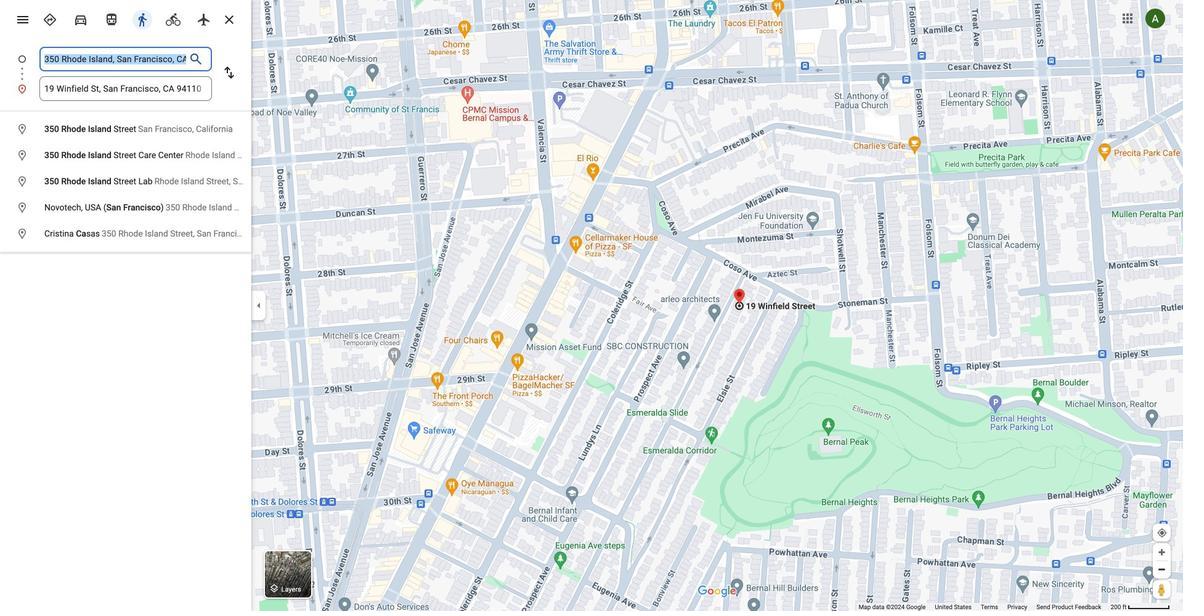 Task type: describe. For each thing, give the bounding box(es) containing it.
grid inside google maps element
[[0, 116, 359, 247]]

show your location image
[[1157, 528, 1168, 539]]

none radio walking
[[129, 7, 155, 30]]

5 cell from the top
[[0, 224, 266, 244]]

list inside google maps element
[[0, 47, 251, 101]]

1 list item from the top
[[0, 47, 251, 86]]

transit image
[[104, 12, 119, 27]]

none radio cycling
[[160, 7, 186, 30]]

show street view coverage image
[[1153, 581, 1171, 600]]

none field starting point 350 rhode island, san francisco, ca
[[44, 47, 186, 71]]

Destination 19 Winfield St, San Francisco, CA 94110 field
[[44, 81, 207, 96]]

zoom out image
[[1157, 566, 1167, 575]]

zoom in image
[[1157, 548, 1167, 558]]

driving image
[[73, 12, 88, 27]]

walking image
[[135, 12, 150, 27]]



Task type: locate. For each thing, give the bounding box(es) containing it.
1 none radio from the left
[[37, 7, 63, 30]]

none radio transit
[[99, 7, 124, 30]]

1 horizontal spatial none radio
[[160, 7, 186, 30]]

flights image
[[197, 12, 211, 27]]

2 none field from the top
[[44, 76, 207, 101]]

1 vertical spatial none field
[[44, 76, 207, 101]]

none field destination 19 winfield st, san francisco, ca 94110
[[44, 76, 207, 101]]

none radio left driving option
[[37, 7, 63, 30]]

2 horizontal spatial none radio
[[129, 7, 155, 30]]

list item down starting point 350 rhode island, san francisco, ca field
[[0, 76, 251, 101]]

None radio
[[68, 7, 94, 30], [160, 7, 186, 30], [191, 7, 217, 30]]

none radio left cycling option
[[129, 7, 155, 30]]

1 horizontal spatial none radio
[[99, 7, 124, 30]]

4 cell from the top
[[0, 198, 356, 218]]

collapse side panel image
[[252, 299, 266, 313]]

None field
[[44, 47, 186, 71], [44, 76, 207, 101]]

none radio right walking radio
[[160, 7, 186, 30]]

list
[[0, 47, 251, 101]]

1 cell from the top
[[0, 120, 243, 140]]

cell
[[0, 120, 243, 140], [0, 146, 359, 166], [0, 172, 328, 192], [0, 198, 356, 218], [0, 224, 266, 244]]

3 cell from the top
[[0, 172, 328, 192]]

list item down transit icon
[[0, 47, 251, 86]]

0 horizontal spatial none radio
[[68, 7, 94, 30]]

2 list item from the top
[[0, 76, 251, 101]]

Starting point 350 Rhode Island, San Francisco, CA field
[[44, 52, 186, 67]]

none field down starting point 350 rhode island, san francisco, ca field
[[44, 76, 207, 101]]

2 none radio from the left
[[99, 7, 124, 30]]

best travel modes image
[[43, 12, 57, 27]]

1 none field from the top
[[44, 47, 186, 71]]

3 none radio from the left
[[129, 7, 155, 30]]

list item
[[0, 47, 251, 86], [0, 76, 251, 101]]

none radio flights
[[191, 7, 217, 30]]

none radio right driving option
[[99, 7, 124, 30]]

none radio right cycling option
[[191, 7, 217, 30]]

1 none radio from the left
[[68, 7, 94, 30]]

none radio left transit radio
[[68, 7, 94, 30]]

google account: augustus odena  
(augustus@adept.ai) image
[[1146, 9, 1165, 28]]

None radio
[[37, 7, 63, 30], [99, 7, 124, 30], [129, 7, 155, 30]]

3 none radio from the left
[[191, 7, 217, 30]]

none radio best travel modes
[[37, 7, 63, 30]]

none field up destination 19 winfield st, san francisco, ca 94110 field
[[44, 47, 186, 71]]

cycling image
[[166, 12, 181, 27]]

none radio driving
[[68, 7, 94, 30]]

2 cell from the top
[[0, 146, 359, 166]]

0 horizontal spatial none radio
[[37, 7, 63, 30]]

google maps element
[[0, 0, 1183, 612]]

grid
[[0, 116, 359, 247]]

2 none radio from the left
[[160, 7, 186, 30]]

2 horizontal spatial none radio
[[191, 7, 217, 30]]

0 vertical spatial none field
[[44, 47, 186, 71]]



Task type: vqa. For each thing, say whether or not it's contained in the screenshot.
116 kg CO's EMISSIONS
no



